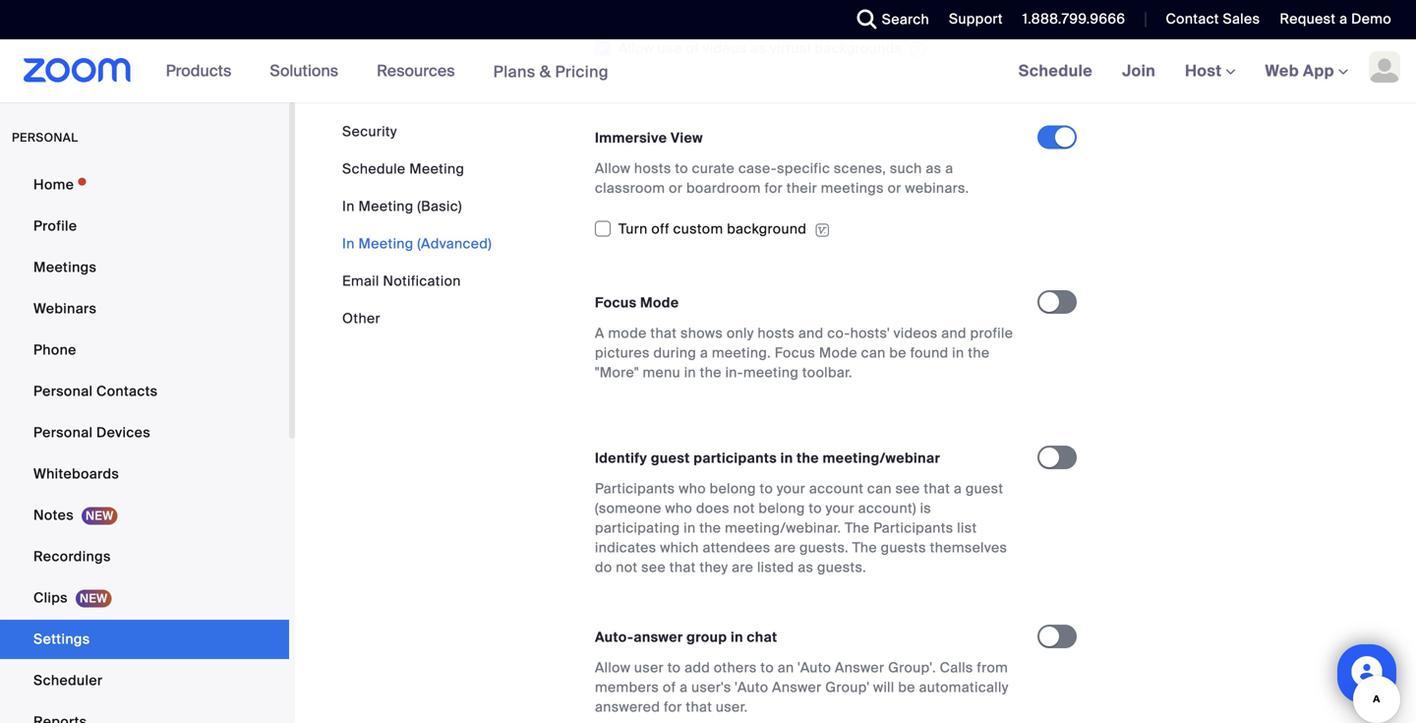 Task type: vqa. For each thing, say whether or not it's contained in the screenshot.
Optional Add-on Plans *You must have at least one Licensed user to purchase these Add-on plans.
no



Task type: describe. For each thing, give the bounding box(es) containing it.
as inside participants who belong to your account can see that a guest (someone who does not belong to your account) is participating in the meeting/webinar. the participants list indicates which attendees are guests. the guests themselves do not see that they are listed as guests.
[[798, 558, 814, 576]]

as inside allow hosts to curate case-specific scenes, such as a classroom or boardroom for their meetings or webinars.
[[926, 159, 942, 177]]

notification
[[383, 272, 461, 290]]

answered
[[595, 698, 660, 716]]

whiteboards link
[[0, 454, 289, 494]]

toolbar.
[[803, 363, 853, 382]]

0 vertical spatial the
[[845, 519, 870, 537]]

group
[[687, 628, 727, 646]]

the inside participants who belong to your account can see that a guest (someone who does not belong to your account) is participating in the meeting/webinar. the participants list indicates which attendees are guests. the guests themselves do not see that they are listed as guests.
[[700, 519, 721, 537]]

group'
[[826, 678, 870, 696]]

web app button
[[1266, 60, 1349, 81]]

clips link
[[0, 578, 289, 618]]

such
[[890, 159, 922, 177]]

1.888.799.9666
[[1023, 10, 1126, 28]]

host button
[[1185, 60, 1236, 81]]

background
[[727, 220, 807, 238]]

allow user to add others to an 'auto answer group'. calls from members of a user's 'auto answer group' will be automatically answered for that user.
[[595, 658, 1009, 716]]

calls
[[940, 658, 974, 677]]

0 horizontal spatial see
[[641, 558, 666, 576]]

1 or from the left
[[669, 179, 683, 197]]

email
[[342, 272, 379, 290]]

1 vertical spatial who
[[665, 499, 693, 517]]

resources
[[377, 60, 455, 81]]

plans
[[493, 61, 536, 82]]

contacts
[[96, 382, 158, 400]]

boardroom
[[687, 179, 761, 197]]

during
[[654, 344, 697, 362]]

recordings link
[[0, 537, 289, 576]]

personal contacts
[[33, 382, 158, 400]]

1 vertical spatial are
[[732, 558, 754, 576]]

be inside allow user to add others to an 'auto answer group'. calls from members of a user's 'auto answer group' will be automatically answered for that user.
[[898, 678, 916, 696]]

0 vertical spatial guests.
[[800, 538, 849, 557]]

to left an
[[761, 658, 774, 677]]

(basic)
[[417, 197, 462, 215]]

pricing
[[555, 61, 609, 82]]

resources button
[[377, 39, 464, 102]]

meetings
[[33, 258, 97, 276]]

they
[[700, 558, 728, 576]]

webinars.
[[905, 179, 969, 197]]

join
[[1122, 60, 1156, 81]]

profile link
[[0, 207, 289, 246]]

search
[[882, 10, 930, 29]]

a inside allow hosts to curate case-specific scenes, such as a classroom or boardroom for their meetings or webinars.
[[946, 159, 954, 177]]

0 vertical spatial belong
[[710, 479, 756, 498]]

meeting for (advanced)
[[359, 235, 414, 253]]

profile
[[33, 217, 77, 235]]

0 horizontal spatial participants
[[595, 479, 675, 498]]

recordings
[[33, 547, 111, 566]]

custom
[[673, 220, 723, 238]]

banner containing products
[[0, 39, 1417, 104]]

videos inside a mode that shows only hosts and co-hosts' videos and profile pictures during a meeting. focus mode can be found in the "more" menu in the in-meeting toolbar.
[[894, 324, 938, 342]]

is
[[920, 499, 932, 517]]

menu bar containing security
[[342, 122, 492, 329]]

meetings
[[821, 179, 884, 197]]

guest inside participants who belong to your account can see that a guest (someone who does not belong to your account) is participating in the meeting/webinar. the participants list indicates which attendees are guests. the guests themselves do not see that they are listed as guests.
[[966, 479, 1004, 498]]

in-
[[726, 363, 744, 382]]

other
[[342, 309, 381, 328]]

use
[[658, 39, 682, 57]]

immersive view
[[595, 129, 703, 147]]

allow for allow use of videos as virtual backgrounds
[[619, 39, 654, 57]]

notes
[[33, 506, 74, 524]]

in meeting (basic)
[[342, 197, 462, 215]]

request a demo
[[1280, 10, 1392, 28]]

in down during
[[684, 363, 696, 382]]

webinars
[[33, 300, 97, 318]]

a
[[595, 324, 605, 342]]

of inside allow user to add others to an 'auto answer group'. calls from members of a user's 'auto answer group' will be automatically answered for that user.
[[663, 678, 676, 696]]

the up account
[[797, 449, 819, 467]]

0 horizontal spatial mode
[[640, 293, 679, 312]]

auto-answer group in chat
[[595, 628, 778, 646]]

in for in meeting (basic)
[[342, 197, 355, 215]]

immersive
[[595, 129, 667, 147]]

0 vertical spatial not
[[733, 499, 755, 517]]

account)
[[858, 499, 917, 517]]

meetings navigation
[[1004, 39, 1417, 104]]

schedule link
[[1004, 39, 1108, 102]]

be inside a mode that shows only hosts and co-hosts' videos and profile pictures during a meeting. focus mode can be found in the "more" menu in the in-meeting toolbar.
[[890, 344, 907, 362]]

that inside a mode that shows only hosts and co-hosts' videos and profile pictures during a meeting. focus mode can be found in the "more" menu in the in-meeting toolbar.
[[651, 324, 677, 342]]

listed
[[757, 558, 794, 576]]

identify guest participants in the meeting/webinar
[[595, 449, 941, 467]]

allow for allow hosts to curate case-specific scenes, such as a classroom or boardroom for their meetings or webinars.
[[595, 159, 631, 177]]

settings
[[33, 630, 90, 648]]

participants
[[694, 449, 777, 467]]

to down identify guest participants in the meeting/webinar
[[760, 479, 773, 498]]

account
[[809, 479, 864, 498]]

in right participants
[[781, 449, 793, 467]]

the left in-
[[700, 363, 722, 382]]

schedule meeting link
[[342, 160, 465, 178]]

web app
[[1266, 60, 1335, 81]]

profile picture image
[[1369, 51, 1401, 83]]

security
[[342, 122, 397, 141]]

will
[[873, 678, 895, 696]]

"more"
[[595, 363, 639, 382]]

that inside allow user to add others to an 'auto answer group'. calls from members of a user's 'auto answer group' will be automatically answered for that user.
[[686, 698, 712, 716]]

participants who belong to your account can see that a guest (someone who does not belong to your account) is participating in the meeting/webinar. the participants list indicates which attendees are guests. the guests themselves do not see that they are listed as guests.
[[595, 479, 1008, 576]]

to inside allow hosts to curate case-specific scenes, such as a classroom or boardroom for their meetings or webinars.
[[675, 159, 689, 177]]

1 vertical spatial your
[[826, 499, 855, 517]]

user
[[634, 658, 664, 677]]

for inside allow hosts to curate case-specific scenes, such as a classroom or boardroom for their meetings or webinars.
[[765, 179, 783, 197]]

1 horizontal spatial answer
[[835, 658, 885, 677]]

which
[[660, 538, 699, 557]]

group'.
[[888, 658, 936, 677]]

meeting
[[744, 363, 799, 382]]

in left the chat
[[731, 628, 744, 646]]

0 vertical spatial your
[[777, 479, 806, 498]]

allow for allow user to add others to an 'auto answer group'. calls from members of a user's 'auto answer group' will be automatically answered for that user.
[[595, 658, 631, 677]]

off
[[652, 220, 670, 238]]

hosts'
[[850, 324, 890, 342]]

indicates
[[595, 538, 657, 557]]

security link
[[342, 122, 397, 141]]

a inside participants who belong to your account can see that a guest (someone who does not belong to your account) is participating in the meeting/webinar. the participants list indicates which attendees are guests. the guests themselves do not see that they are listed as guests.
[[954, 479, 962, 498]]

zoom logo image
[[24, 58, 131, 83]]

devices
[[96, 423, 151, 442]]

personal for personal devices
[[33, 423, 93, 442]]

sales
[[1223, 10, 1260, 28]]

1 vertical spatial participants
[[874, 519, 954, 537]]

email notification
[[342, 272, 461, 290]]

products
[[166, 60, 232, 81]]

the down profile
[[968, 344, 990, 362]]

1 horizontal spatial see
[[896, 479, 920, 498]]

a mode that shows only hosts and co-hosts' videos and profile pictures during a meeting. focus mode can be found in the "more" menu in the in-meeting toolbar.
[[595, 324, 1013, 382]]

can inside participants who belong to your account can see that a guest (someone who does not belong to your account) is participating in the meeting/webinar. the participants list indicates which attendees are guests. the guests themselves do not see that they are listed as guests.
[[868, 479, 892, 498]]

1 vertical spatial guests.
[[817, 558, 867, 576]]

case-
[[739, 159, 777, 177]]

hosts inside allow hosts to curate case-specific scenes, such as a classroom or boardroom for their meetings or webinars.
[[634, 159, 671, 177]]



Task type: locate. For each thing, give the bounding box(es) containing it.
0 vertical spatial can
[[861, 344, 886, 362]]

2 in from the top
[[342, 235, 355, 253]]

participants up guests
[[874, 519, 954, 537]]

see up is
[[896, 479, 920, 498]]

focus up mode
[[595, 293, 637, 312]]

or down such
[[888, 179, 902, 197]]

scheduler
[[33, 671, 103, 690]]

1 horizontal spatial not
[[733, 499, 755, 517]]

0 vertical spatial hosts
[[634, 159, 671, 177]]

support version for turn off custom background image
[[815, 221, 830, 239]]

hosts up classroom
[[634, 159, 671, 177]]

contact sales
[[1166, 10, 1260, 28]]

0 vertical spatial mode
[[640, 293, 679, 312]]

0 horizontal spatial are
[[732, 558, 754, 576]]

guests. right the listed
[[817, 558, 867, 576]]

0 horizontal spatial and
[[799, 324, 824, 342]]

add
[[685, 658, 710, 677]]

0 vertical spatial as
[[751, 39, 767, 57]]

1.888.799.9666 button up join
[[1008, 0, 1131, 39]]

as up "webinars."
[[926, 159, 942, 177]]

curate
[[692, 159, 735, 177]]

personal devices link
[[0, 413, 289, 452]]

1 horizontal spatial of
[[686, 39, 699, 57]]

0 vertical spatial who
[[679, 479, 706, 498]]

personal up whiteboards
[[33, 423, 93, 442]]

scheduler link
[[0, 661, 289, 700]]

guest
[[651, 449, 690, 467], [966, 479, 1004, 498]]

0 vertical spatial allow
[[619, 39, 654, 57]]

are down attendees
[[732, 558, 754, 576]]

meeting
[[409, 160, 465, 178], [359, 197, 414, 215], [359, 235, 414, 253]]

0 horizontal spatial 'auto
[[735, 678, 769, 696]]

chat
[[747, 628, 778, 646]]

meetings link
[[0, 248, 289, 287]]

who
[[679, 479, 706, 498], [665, 499, 693, 517]]

application
[[902, 37, 926, 58]]

1 horizontal spatial mode
[[819, 344, 858, 362]]

allow hosts to curate case-specific scenes, such as a classroom or boardroom for their meetings or webinars.
[[595, 159, 969, 197]]

in up 'email'
[[342, 235, 355, 253]]

1.888.799.9666 button up 'schedule' link
[[1023, 10, 1126, 28]]

1 vertical spatial answer
[[772, 678, 822, 696]]

allow left 'use'
[[619, 39, 654, 57]]

1 horizontal spatial belong
[[759, 499, 805, 517]]

schedule down 1.888.799.9666
[[1019, 60, 1093, 81]]

menu
[[643, 363, 681, 382]]

webinars link
[[0, 289, 289, 329]]

belong
[[710, 479, 756, 498], [759, 499, 805, 517]]

schedule down security link
[[342, 160, 406, 178]]

are
[[774, 538, 796, 557], [732, 558, 754, 576]]

2 personal from the top
[[33, 423, 93, 442]]

answer down an
[[772, 678, 822, 696]]

schedule for schedule
[[1019, 60, 1093, 81]]

can inside a mode that shows only hosts and co-hosts' videos and profile pictures during a meeting. focus mode can be found in the "more" menu in the in-meeting toolbar.
[[861, 344, 886, 362]]

meeting.
[[712, 344, 771, 362]]

guest right the identify
[[651, 449, 690, 467]]

1 horizontal spatial and
[[942, 324, 967, 342]]

in for in meeting (advanced)
[[342, 235, 355, 253]]

schedule meeting
[[342, 160, 465, 178]]

as left "virtual"
[[751, 39, 767, 57]]

'auto down others
[[735, 678, 769, 696]]

from
[[977, 658, 1008, 677]]

classroom
[[595, 179, 665, 197]]

0 horizontal spatial guest
[[651, 449, 690, 467]]

1 vertical spatial personal
[[33, 423, 93, 442]]

0 horizontal spatial or
[[669, 179, 683, 197]]

a inside a mode that shows only hosts and co-hosts' videos and profile pictures during a meeting. focus mode can be found in the "more" menu in the in-meeting toolbar.
[[700, 344, 708, 362]]

solutions
[[270, 60, 338, 81]]

1 horizontal spatial are
[[774, 538, 796, 557]]

contact
[[1166, 10, 1220, 28]]

0 horizontal spatial belong
[[710, 479, 756, 498]]

2 or from the left
[[888, 179, 902, 197]]

in meeting (advanced) link
[[342, 235, 492, 253]]

auto-
[[595, 628, 634, 646]]

meeting up (basic)
[[409, 160, 465, 178]]

who up the does on the bottom of page
[[679, 479, 706, 498]]

personal
[[33, 382, 93, 400], [33, 423, 93, 442]]

0 horizontal spatial hosts
[[634, 159, 671, 177]]

schedule inside meetings navigation
[[1019, 60, 1093, 81]]

1 vertical spatial hosts
[[758, 324, 795, 342]]

1 vertical spatial belong
[[759, 499, 805, 517]]

1 vertical spatial not
[[616, 558, 638, 576]]

1 horizontal spatial videos
[[894, 324, 938, 342]]

1 in from the top
[[342, 197, 355, 215]]

schedule for schedule meeting
[[342, 160, 406, 178]]

support
[[949, 10, 1003, 28]]

product information navigation
[[151, 39, 624, 104]]

0 vertical spatial for
[[765, 179, 783, 197]]

personal down phone
[[33, 382, 93, 400]]

0 vertical spatial see
[[896, 479, 920, 498]]

pictures
[[595, 344, 650, 362]]

in up "which"
[[684, 519, 696, 537]]

hosts inside a mode that shows only hosts and co-hosts' videos and profile pictures during a meeting. focus mode can be found in the "more" menu in the in-meeting toolbar.
[[758, 324, 795, 342]]

a down add at the bottom of the page
[[680, 678, 688, 696]]

a left demo
[[1340, 10, 1348, 28]]

other link
[[342, 309, 381, 328]]

0 vertical spatial focus
[[595, 293, 637, 312]]

guest up the list
[[966, 479, 1004, 498]]

in meeting (advanced)
[[342, 235, 492, 253]]

meeting down schedule meeting link at top left
[[359, 197, 414, 215]]

and up found
[[942, 324, 967, 342]]

that down "which"
[[670, 558, 696, 576]]

allow up classroom
[[595, 159, 631, 177]]

personal
[[12, 130, 78, 145]]

(advanced)
[[417, 235, 492, 253]]

meeting for (basic)
[[359, 197, 414, 215]]

list
[[957, 519, 977, 537]]

clips
[[33, 589, 68, 607]]

does
[[696, 499, 730, 517]]

the left guests
[[853, 538, 877, 557]]

hosts right "only"
[[758, 324, 795, 342]]

mode up mode
[[640, 293, 679, 312]]

to left add at the bottom of the page
[[668, 658, 681, 677]]

to down account
[[809, 499, 822, 517]]

mode down 'co-'
[[819, 344, 858, 362]]

do
[[595, 558, 612, 576]]

see
[[896, 479, 920, 498], [641, 558, 666, 576]]

not
[[733, 499, 755, 517], [616, 558, 638, 576]]

in inside participants who belong to your account can see that a guest (someone who does not belong to your account) is participating in the meeting/webinar. the participants list indicates which attendees are guests. the guests themselves do not see that they are listed as guests.
[[684, 519, 696, 537]]

to down "view"
[[675, 159, 689, 177]]

1 vertical spatial be
[[898, 678, 916, 696]]

view
[[671, 129, 703, 147]]

0 vertical spatial of
[[686, 39, 699, 57]]

be left found
[[890, 344, 907, 362]]

banner
[[0, 39, 1417, 104]]

or
[[669, 179, 683, 197], [888, 179, 902, 197]]

0 vertical spatial videos
[[703, 39, 747, 57]]

allow up "members"
[[595, 658, 631, 677]]

menu bar
[[342, 122, 492, 329]]

phone
[[33, 341, 76, 359]]

1 horizontal spatial focus
[[775, 344, 816, 362]]

automatically
[[919, 678, 1009, 696]]

0 vertical spatial meeting
[[409, 160, 465, 178]]

1 horizontal spatial hosts
[[758, 324, 795, 342]]

can down hosts'
[[861, 344, 886, 362]]

not right the does on the bottom of page
[[733, 499, 755, 517]]

meeting up email notification link
[[359, 235, 414, 253]]

0 vertical spatial participants
[[595, 479, 675, 498]]

belong up meeting/webinar.
[[759, 499, 805, 517]]

0 horizontal spatial not
[[616, 558, 638, 576]]

1 and from the left
[[799, 324, 824, 342]]

the down the account)
[[845, 519, 870, 537]]

see down "which"
[[641, 558, 666, 576]]

home link
[[0, 165, 289, 205]]

in down schedule meeting link at top left
[[342, 197, 355, 215]]

or up off
[[669, 179, 683, 197]]

for down case-
[[765, 179, 783, 197]]

a inside allow user to add others to an 'auto answer group'. calls from members of a user's 'auto answer group' will be automatically answered for that user.
[[680, 678, 688, 696]]

of down user
[[663, 678, 676, 696]]

0 vertical spatial guest
[[651, 449, 690, 467]]

1 horizontal spatial for
[[765, 179, 783, 197]]

1 vertical spatial allow
[[595, 159, 631, 177]]

mode inside a mode that shows only hosts and co-hosts' videos and profile pictures during a meeting. focus mode can be found in the "more" menu in the in-meeting toolbar.
[[819, 344, 858, 362]]

not down indicates
[[616, 558, 638, 576]]

1 vertical spatial videos
[[894, 324, 938, 342]]

1 horizontal spatial participants
[[874, 519, 954, 537]]

focus inside a mode that shows only hosts and co-hosts' videos and profile pictures during a meeting. focus mode can be found in the "more" menu in the in-meeting toolbar.
[[775, 344, 816, 362]]

1 personal from the top
[[33, 382, 93, 400]]

of right 'use'
[[686, 39, 699, 57]]

2 and from the left
[[942, 324, 967, 342]]

a down shows
[[700, 344, 708, 362]]

1 vertical spatial the
[[853, 538, 877, 557]]

0 vertical spatial be
[[890, 344, 907, 362]]

and
[[799, 324, 824, 342], [942, 324, 967, 342]]

videos up found
[[894, 324, 938, 342]]

others
[[714, 658, 757, 677]]

1 vertical spatial focus
[[775, 344, 816, 362]]

members
[[595, 678, 659, 696]]

1 horizontal spatial or
[[888, 179, 902, 197]]

videos right 'use'
[[703, 39, 747, 57]]

2 vertical spatial meeting
[[359, 235, 414, 253]]

found
[[910, 344, 949, 362]]

2 horizontal spatial as
[[926, 159, 942, 177]]

1 vertical spatial for
[[664, 698, 682, 716]]

allow inside allow user to add others to an 'auto answer group'. calls from members of a user's 'auto answer group' will be automatically answered for that user.
[[595, 658, 631, 677]]

co-
[[828, 324, 850, 342]]

turn
[[619, 220, 648, 238]]

schedule inside menu bar
[[342, 160, 406, 178]]

2 vertical spatial as
[[798, 558, 814, 576]]

1 horizontal spatial schedule
[[1019, 60, 1093, 81]]

your down account
[[826, 499, 855, 517]]

that up during
[[651, 324, 677, 342]]

specific
[[777, 159, 830, 177]]

1 horizontal spatial 'auto
[[798, 658, 832, 677]]

email notification link
[[342, 272, 461, 290]]

0 vertical spatial are
[[774, 538, 796, 557]]

for right answered
[[664, 698, 682, 716]]

1 vertical spatial can
[[868, 479, 892, 498]]

a up "webinars."
[[946, 159, 954, 177]]

your down identify guest participants in the meeting/webinar
[[777, 479, 806, 498]]

for inside allow user to add others to an 'auto answer group'. calls from members of a user's 'auto answer group' will be automatically answered for that user.
[[664, 698, 682, 716]]

'auto right an
[[798, 658, 832, 677]]

belong up the does on the bottom of page
[[710, 479, 756, 498]]

focus up "meeting"
[[775, 344, 816, 362]]

1.888.799.9666 button
[[1008, 0, 1131, 39], [1023, 10, 1126, 28]]

request
[[1280, 10, 1336, 28]]

search button
[[843, 0, 935, 39]]

1 vertical spatial in
[[342, 235, 355, 253]]

as right the listed
[[798, 558, 814, 576]]

for
[[765, 179, 783, 197], [664, 698, 682, 716]]

join link
[[1108, 39, 1171, 102]]

0 horizontal spatial schedule
[[342, 160, 406, 178]]

hosts
[[634, 159, 671, 177], [758, 324, 795, 342]]

0 vertical spatial 'auto
[[798, 658, 832, 677]]

turn off custom background
[[619, 220, 807, 238]]

the
[[845, 519, 870, 537], [853, 538, 877, 557]]

1 vertical spatial mode
[[819, 344, 858, 362]]

the down the does on the bottom of page
[[700, 519, 721, 537]]

in right found
[[952, 344, 965, 362]]

in meeting (basic) link
[[342, 197, 462, 215]]

0 vertical spatial personal
[[33, 382, 93, 400]]

the
[[968, 344, 990, 362], [700, 363, 722, 382], [797, 449, 819, 467], [700, 519, 721, 537]]

1 horizontal spatial your
[[826, 499, 855, 517]]

settings link
[[0, 620, 289, 659]]

1 vertical spatial 'auto
[[735, 678, 769, 696]]

0 horizontal spatial answer
[[772, 678, 822, 696]]

1 vertical spatial of
[[663, 678, 676, 696]]

can up the account)
[[868, 479, 892, 498]]

guests.
[[800, 538, 849, 557], [817, 558, 867, 576]]

personal for personal contacts
[[33, 382, 93, 400]]

0 vertical spatial answer
[[835, 658, 885, 677]]

user.
[[716, 698, 748, 716]]

guests
[[881, 538, 927, 557]]

guests. down meeting/webinar.
[[800, 538, 849, 557]]

who left the does on the bottom of page
[[665, 499, 693, 517]]

allow inside allow hosts to curate case-specific scenes, such as a classroom or boardroom for their meetings or webinars.
[[595, 159, 631, 177]]

participants up (someone
[[595, 479, 675, 498]]

(someone
[[595, 499, 662, 517]]

1 horizontal spatial as
[[798, 558, 814, 576]]

demo
[[1352, 10, 1392, 28]]

1 horizontal spatial guest
[[966, 479, 1004, 498]]

mode
[[608, 324, 647, 342]]

your
[[777, 479, 806, 498], [826, 499, 855, 517]]

answer up group'
[[835, 658, 885, 677]]

are down meeting/webinar.
[[774, 538, 796, 557]]

0 horizontal spatial for
[[664, 698, 682, 716]]

that down user's
[[686, 698, 712, 716]]

a up the list
[[954, 479, 962, 498]]

&
[[540, 61, 551, 82]]

0 horizontal spatial of
[[663, 678, 676, 696]]

be down group'.
[[898, 678, 916, 696]]

answer
[[634, 628, 683, 646]]

2 vertical spatial allow
[[595, 658, 631, 677]]

focus mode
[[595, 293, 679, 312]]

1 vertical spatial schedule
[[342, 160, 406, 178]]

personal menu menu
[[0, 165, 289, 723]]

personal devices
[[33, 423, 151, 442]]

scenes,
[[834, 159, 886, 177]]

0 horizontal spatial as
[[751, 39, 767, 57]]

that
[[651, 324, 677, 342], [924, 479, 950, 498], [670, 558, 696, 576], [686, 698, 712, 716]]

be
[[890, 344, 907, 362], [898, 678, 916, 696]]

0 vertical spatial in
[[342, 197, 355, 215]]

and left 'co-'
[[799, 324, 824, 342]]

1 vertical spatial guest
[[966, 479, 1004, 498]]

participating
[[595, 519, 680, 537]]

0 vertical spatial schedule
[[1019, 60, 1093, 81]]

to
[[675, 159, 689, 177], [760, 479, 773, 498], [809, 499, 822, 517], [668, 658, 681, 677], [761, 658, 774, 677]]

0 horizontal spatial focus
[[595, 293, 637, 312]]

app
[[1303, 60, 1335, 81]]

1 vertical spatial meeting
[[359, 197, 414, 215]]

0 horizontal spatial your
[[777, 479, 806, 498]]

themselves
[[930, 538, 1008, 557]]

support link
[[935, 0, 1008, 39], [949, 10, 1003, 28]]

0 horizontal spatial videos
[[703, 39, 747, 57]]

1 vertical spatial as
[[926, 159, 942, 177]]

that up is
[[924, 479, 950, 498]]

1 vertical spatial see
[[641, 558, 666, 576]]



